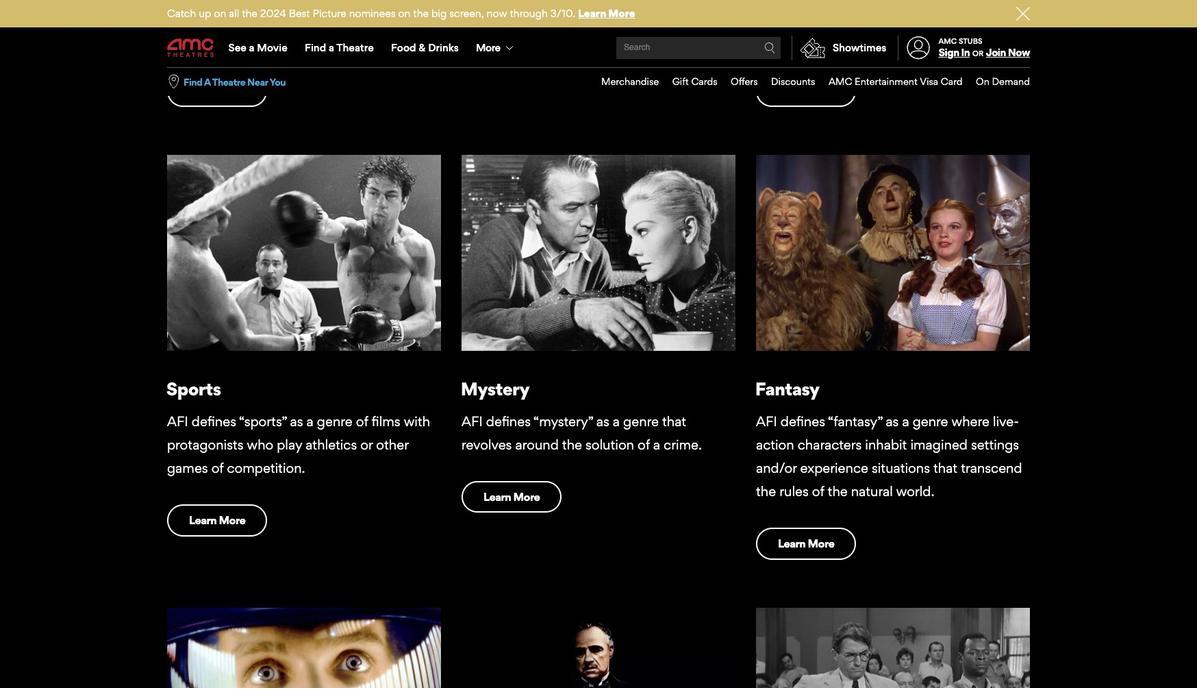 Task type: locate. For each thing, give the bounding box(es) containing it.
inhabit
[[866, 436, 908, 453]]

0 horizontal spatial afi
[[167, 413, 188, 429]]

more down the now
[[476, 41, 501, 54]]

learn more
[[484, 61, 540, 74], [189, 84, 246, 98], [778, 84, 835, 98], [484, 490, 540, 504], [189, 513, 246, 527], [778, 537, 835, 550]]

sign
[[939, 46, 960, 59]]

afi up revolves
[[462, 413, 483, 429]]

as inside afi defines "fantasy" as a genre where live- action characters inhabit imagined settings and/or experience situations that transcend the rules of the natural world.
[[886, 413, 899, 429]]

find for find a theatre near you
[[184, 76, 203, 87]]

menu
[[167, 29, 1031, 67], [588, 68, 1031, 96]]

learn more for learn more link below the now
[[484, 61, 540, 74]]

competition.
[[227, 460, 305, 476]]

1 on from the left
[[214, 7, 226, 20]]

play
[[277, 436, 302, 453]]

1 defines from the left
[[192, 413, 236, 429]]

theatre inside 'link'
[[337, 41, 374, 54]]

0 vertical spatial menu
[[167, 29, 1031, 67]]

amc inside the amc stubs sign in or join now
[[939, 36, 958, 46]]

movie
[[257, 41, 288, 54]]

cookie consent banner dialog
[[0, 651, 1198, 688]]

as up play
[[290, 413, 303, 429]]

defines inside afi defines "mystery" as a genre that revolves around the solution of a crime.
[[486, 413, 531, 429]]

learn more down showtimes image
[[778, 84, 835, 98]]

a inside afi defines "fantasy" as a genre where live- action characters inhabit imagined settings and/or experience situations that transcend the rules of the natural world.
[[903, 413, 910, 429]]

find down picture
[[305, 41, 326, 54]]

on
[[214, 7, 226, 20], [398, 7, 411, 20]]

1 horizontal spatial amc
[[939, 36, 958, 46]]

genre up athletics
[[317, 413, 353, 429]]

find inside button
[[184, 76, 203, 87]]

natural
[[852, 483, 894, 500]]

1 vertical spatial theatre
[[212, 76, 246, 87]]

0 horizontal spatial that
[[663, 413, 687, 429]]

theatre for a
[[212, 76, 246, 87]]

learn more left near
[[189, 84, 246, 98]]

near
[[247, 76, 268, 87]]

more
[[609, 7, 636, 20], [476, 41, 501, 54], [514, 61, 540, 74], [219, 84, 246, 98], [808, 84, 835, 98], [514, 490, 540, 504], [219, 513, 246, 527], [808, 537, 835, 550]]

characters
[[798, 436, 862, 453]]

afi up action
[[757, 413, 778, 429]]

learn more down revolves
[[484, 490, 540, 504]]

as up inhabit
[[886, 413, 899, 429]]

menu down showtimes image
[[588, 68, 1031, 96]]

learn
[[578, 7, 607, 20], [484, 61, 511, 74], [189, 84, 217, 98], [778, 84, 806, 98], [484, 490, 511, 504], [189, 513, 217, 527], [778, 537, 806, 550]]

amc stubs sign in or join now
[[939, 36, 1031, 59]]

in
[[962, 46, 970, 59]]

the down "mystery"
[[562, 436, 582, 453]]

a up athletics
[[307, 413, 314, 429]]

afi
[[167, 413, 188, 429], [462, 413, 483, 429], [757, 413, 778, 429]]

genre
[[317, 413, 353, 429], [624, 413, 659, 429], [913, 413, 949, 429]]

live-
[[994, 413, 1020, 429]]

menu containing more
[[167, 29, 1031, 67]]

amc entertainment visa card link
[[816, 68, 963, 96]]

a
[[249, 41, 255, 54], [329, 41, 334, 54], [307, 413, 314, 429], [613, 413, 620, 429], [903, 413, 910, 429], [654, 436, 661, 453]]

0 vertical spatial that
[[663, 413, 687, 429]]

2 horizontal spatial defines
[[781, 413, 826, 429]]

best
[[289, 7, 310, 20]]

1 horizontal spatial or
[[973, 49, 984, 58]]

3 as from the left
[[886, 413, 899, 429]]

find left the a
[[184, 76, 203, 87]]

1 horizontal spatial as
[[597, 413, 610, 429]]

learn down rules
[[778, 537, 806, 550]]

more right the a
[[219, 84, 246, 98]]

drinks
[[428, 41, 459, 54]]

amc
[[939, 36, 958, 46], [829, 75, 853, 87]]

defines up characters
[[781, 413, 826, 429]]

3 defines from the left
[[781, 413, 826, 429]]

learn more down the now
[[484, 61, 540, 74]]

of right "solution"
[[638, 436, 650, 453]]

3 genre from the left
[[913, 413, 949, 429]]

more down "competition."
[[219, 513, 246, 527]]

1 genre from the left
[[317, 413, 353, 429]]

0 horizontal spatial amc
[[829, 75, 853, 87]]

up
[[199, 7, 211, 20]]

of left 'films'
[[356, 413, 368, 429]]

afi inside afi defines "sports" as a genre of films with protagonists who play athletics or other games of competition.
[[167, 413, 188, 429]]

the down "and/or"
[[757, 483, 777, 500]]

or inside afi defines "sports" as a genre of films with protagonists who play athletics or other games of competition.
[[361, 436, 373, 453]]

1 horizontal spatial find
[[305, 41, 326, 54]]

on right nominees
[[398, 7, 411, 20]]

sign in button
[[939, 46, 970, 59]]

genre inside afi defines "sports" as a genre of films with protagonists who play athletics or other games of competition.
[[317, 413, 353, 429]]

learn right 3/10.
[[578, 7, 607, 20]]

0 horizontal spatial as
[[290, 413, 303, 429]]

catch up on all the 2024 best picture nominees on the big screen, now through 3/10. learn more
[[167, 7, 636, 20]]

theatre inside button
[[212, 76, 246, 87]]

genre up "solution"
[[624, 413, 659, 429]]

or right in
[[973, 49, 984, 58]]

0 vertical spatial or
[[973, 49, 984, 58]]

afi inside afi defines "fantasy" as a genre where live- action characters inhabit imagined settings and/or experience situations that transcend the rules of the natural world.
[[757, 413, 778, 429]]

find a theatre
[[305, 41, 374, 54]]

as inside afi defines "mystery" as a genre that revolves around the solution of a crime.
[[597, 413, 610, 429]]

2 horizontal spatial genre
[[913, 413, 949, 429]]

on left the all
[[214, 7, 226, 20]]

1 horizontal spatial afi
[[462, 413, 483, 429]]

with
[[404, 413, 430, 429]]

as up "solution"
[[597, 413, 610, 429]]

defines for fantasy
[[781, 413, 826, 429]]

image from wizard of oz image
[[757, 155, 1031, 351]]

find a theatre link
[[296, 29, 383, 67]]

genre up imagined at the bottom right
[[913, 413, 949, 429]]

0 horizontal spatial find
[[184, 76, 203, 87]]

learn more for learn more link below see
[[189, 84, 246, 98]]

afi inside afi defines "mystery" as a genre that revolves around the solution of a crime.
[[462, 413, 483, 429]]

0 vertical spatial find
[[305, 41, 326, 54]]

a down picture
[[329, 41, 334, 54]]

solution
[[586, 436, 635, 453]]

theatre
[[337, 41, 374, 54], [212, 76, 246, 87]]

a inside afi defines "sports" as a genre of films with protagonists who play athletics or other games of competition.
[[307, 413, 314, 429]]

find inside 'link'
[[305, 41, 326, 54]]

submit search icon image
[[765, 42, 776, 53]]

of inside afi defines "mystery" as a genre that revolves around the solution of a crime.
[[638, 436, 650, 453]]

robert de niro in raging bull image
[[167, 155, 441, 351]]

catch
[[167, 7, 196, 20]]

2 horizontal spatial afi
[[757, 413, 778, 429]]

amc logo image
[[167, 39, 215, 57], [167, 39, 215, 57]]

afi for sports
[[167, 413, 188, 429]]

defines up revolves
[[486, 413, 531, 429]]

a up "solution"
[[613, 413, 620, 429]]

that down imagined at the bottom right
[[934, 460, 958, 476]]

athletics
[[306, 436, 357, 453]]

the inside afi defines "mystery" as a genre that revolves around the solution of a crime.
[[562, 436, 582, 453]]

learn more down 'games' on the bottom of page
[[189, 513, 246, 527]]

that inside afi defines "fantasy" as a genre where live- action characters inhabit imagined settings and/or experience situations that transcend the rules of the natural world.
[[934, 460, 958, 476]]

picture
[[313, 7, 347, 20]]

or left other
[[361, 436, 373, 453]]

1 vertical spatial find
[[184, 76, 203, 87]]

1 as from the left
[[290, 413, 303, 429]]

learn more for learn more link under rules
[[778, 537, 835, 550]]

find
[[305, 41, 326, 54], [184, 76, 203, 87]]

defines inside afi defines "sports" as a genre of films with protagonists who play athletics or other games of competition.
[[192, 413, 236, 429]]

the down experience
[[828, 483, 848, 500]]

find a theatre near you button
[[184, 75, 286, 88]]

theatre for a
[[337, 41, 374, 54]]

1 horizontal spatial theatre
[[337, 41, 374, 54]]

a right see
[[249, 41, 255, 54]]

1 horizontal spatial defines
[[486, 413, 531, 429]]

2 horizontal spatial as
[[886, 413, 899, 429]]

2 as from the left
[[597, 413, 610, 429]]

on demand
[[977, 75, 1031, 87]]

a
[[204, 76, 211, 87]]

of
[[356, 413, 368, 429], [638, 436, 650, 453], [212, 460, 224, 476], [813, 483, 825, 500]]

1 horizontal spatial genre
[[624, 413, 659, 429]]

1 afi from the left
[[167, 413, 188, 429]]

1 vertical spatial that
[[934, 460, 958, 476]]

genre inside afi defines "fantasy" as a genre where live- action characters inhabit imagined settings and/or experience situations that transcend the rules of the natural world.
[[913, 413, 949, 429]]

food
[[391, 41, 416, 54]]

the
[[242, 7, 258, 20], [413, 7, 429, 20], [562, 436, 582, 453], [757, 483, 777, 500], [828, 483, 848, 500]]

amc down showtimes link at top right
[[829, 75, 853, 87]]

genre for sports
[[317, 413, 353, 429]]

theatre down nominees
[[337, 41, 374, 54]]

of right rules
[[813, 483, 825, 500]]

that
[[663, 413, 687, 429], [934, 460, 958, 476]]

as inside afi defines "sports" as a genre of films with protagonists who play athletics or other games of competition.
[[290, 413, 303, 429]]

situations
[[872, 460, 931, 476]]

amc up sign
[[939, 36, 958, 46]]

1 vertical spatial amc
[[829, 75, 853, 87]]

2 defines from the left
[[486, 413, 531, 429]]

offers
[[731, 75, 758, 87]]

genre inside afi defines "mystery" as a genre that revolves around the solution of a crime.
[[624, 413, 659, 429]]

stubs
[[959, 36, 983, 46]]

0 horizontal spatial or
[[361, 436, 373, 453]]

more inside button
[[476, 41, 501, 54]]

user profile image
[[900, 37, 938, 59]]

afi up protagonists
[[167, 413, 188, 429]]

afi defines "sports" as a genre of films with protagonists who play athletics or other games of competition.
[[167, 413, 430, 476]]

or
[[973, 49, 984, 58], [361, 436, 373, 453]]

2024
[[260, 7, 286, 20]]

0 vertical spatial theatre
[[337, 41, 374, 54]]

0 horizontal spatial on
[[214, 7, 226, 20]]

more down around at left
[[514, 490, 540, 504]]

a up inhabit
[[903, 413, 910, 429]]

learn more link down revolves
[[462, 481, 562, 513]]

gift
[[673, 75, 689, 87]]

learn more down rules
[[778, 537, 835, 550]]

defines up protagonists
[[192, 413, 236, 429]]

learn more link down rules
[[757, 528, 857, 560]]

learn more link down see
[[167, 75, 267, 107]]

1 horizontal spatial on
[[398, 7, 411, 20]]

more down through
[[514, 61, 540, 74]]

0 horizontal spatial defines
[[192, 413, 236, 429]]

defines
[[192, 413, 236, 429], [486, 413, 531, 429], [781, 413, 826, 429]]

defines inside afi defines "fantasy" as a genre where live- action characters inhabit imagined settings and/or experience situations that transcend the rules of the natural world.
[[781, 413, 826, 429]]

learn more link right 3/10.
[[578, 7, 636, 20]]

theatre right the a
[[212, 76, 246, 87]]

2 afi from the left
[[462, 413, 483, 429]]

1 horizontal spatial that
[[934, 460, 958, 476]]

afi for fantasy
[[757, 413, 778, 429]]

defines for mystery
[[486, 413, 531, 429]]

offers link
[[718, 68, 758, 96]]

1 vertical spatial or
[[361, 436, 373, 453]]

food & drinks
[[391, 41, 459, 54]]

0 horizontal spatial theatre
[[212, 76, 246, 87]]

1 vertical spatial menu
[[588, 68, 1031, 96]]

0 horizontal spatial genre
[[317, 413, 353, 429]]

2 genre from the left
[[624, 413, 659, 429]]

0 vertical spatial amc
[[939, 36, 958, 46]]

where
[[952, 413, 990, 429]]

food & drinks link
[[383, 29, 468, 67]]

that up crime.
[[663, 413, 687, 429]]

3 afi from the left
[[757, 413, 778, 429]]

menu up merchandise link
[[167, 29, 1031, 67]]



Task type: describe. For each thing, give the bounding box(es) containing it.
action
[[757, 436, 795, 453]]

scene from to kill a mockingbird image
[[757, 608, 1031, 688]]

gift cards
[[673, 75, 718, 87]]

3/10.
[[551, 7, 576, 20]]

learn down revolves
[[484, 490, 511, 504]]

afi defines "mystery" as a genre that revolves around the solution of a crime.
[[462, 413, 702, 453]]

learn more link down 'games' on the bottom of page
[[167, 504, 267, 536]]

image from vertigo movie image
[[462, 155, 736, 351]]

showtimes
[[833, 41, 887, 54]]

"mystery"
[[534, 413, 593, 429]]

as for mystery
[[597, 413, 610, 429]]

crime.
[[664, 436, 702, 453]]

discounts link
[[758, 68, 816, 96]]

amc for sign
[[939, 36, 958, 46]]

mystery
[[461, 377, 530, 399]]

a inside see a movie link
[[249, 41, 255, 54]]

discounts
[[772, 75, 816, 87]]

a left crime.
[[654, 436, 661, 453]]

menu containing merchandise
[[588, 68, 1031, 96]]

join
[[987, 46, 1007, 59]]

settings
[[972, 436, 1020, 453]]

now
[[487, 7, 508, 20]]

showtimes image
[[793, 36, 833, 60]]

gift cards link
[[659, 68, 718, 96]]

amc for visa
[[829, 75, 853, 87]]

games
[[167, 460, 208, 476]]

you
[[270, 76, 286, 87]]

card
[[941, 75, 963, 87]]

amc entertainment visa card
[[829, 75, 963, 87]]

imagined
[[911, 436, 968, 453]]

showtimes link
[[792, 36, 887, 60]]

of inside afi defines "fantasy" as a genre where live- action characters inhabit imagined settings and/or experience situations that transcend the rules of the natural world.
[[813, 483, 825, 500]]

learn down showtimes image
[[778, 84, 806, 98]]

a inside find a theatre 'link'
[[329, 41, 334, 54]]

as for fantasy
[[886, 413, 899, 429]]

more down showtimes image
[[808, 84, 835, 98]]

entertainment
[[855, 75, 918, 87]]

marlon brando from the godfather image
[[462, 608, 736, 688]]

see
[[229, 41, 247, 54]]

all
[[229, 7, 239, 20]]

through
[[510, 7, 548, 20]]

learn more link down showtimes image
[[757, 75, 857, 107]]

experience
[[801, 460, 869, 476]]

see a movie
[[229, 41, 288, 54]]

find a theatre near you
[[184, 76, 286, 87]]

&
[[419, 41, 426, 54]]

genre for fantasy
[[913, 413, 949, 429]]

revolves
[[462, 436, 512, 453]]

the right the all
[[242, 7, 258, 20]]

of down protagonists
[[212, 460, 224, 476]]

learn more for learn more link underneath 'games' on the bottom of page
[[189, 513, 246, 527]]

big
[[432, 7, 447, 20]]

see a movie link
[[220, 29, 296, 67]]

nominees
[[349, 7, 396, 20]]

defines for sports
[[192, 413, 236, 429]]

visa
[[920, 75, 939, 87]]

screen,
[[450, 7, 484, 20]]

sports
[[166, 377, 221, 399]]

on demand link
[[963, 68, 1031, 96]]

transcend
[[962, 460, 1023, 476]]

join now button
[[987, 46, 1031, 59]]

as for sports
[[290, 413, 303, 429]]

now
[[1009, 46, 1031, 59]]

afi for mystery
[[462, 413, 483, 429]]

"fantasy"
[[828, 413, 883, 429]]

search the AMC website text field
[[622, 43, 765, 53]]

world.
[[897, 483, 935, 500]]

image from 2001: a space odyssey image
[[167, 608, 441, 688]]

films
[[372, 413, 401, 429]]

learn more for learn more link below revolves
[[484, 490, 540, 504]]

who
[[247, 436, 274, 453]]

protagonists
[[167, 436, 244, 453]]

or inside the amc stubs sign in or join now
[[973, 49, 984, 58]]

learn more for learn more link underneath showtimes image
[[778, 84, 835, 98]]

more button
[[468, 29, 525, 67]]

demand
[[993, 75, 1031, 87]]

merchandise link
[[588, 68, 659, 96]]

genre for mystery
[[624, 413, 659, 429]]

find for find a theatre
[[305, 41, 326, 54]]

learn left near
[[189, 84, 217, 98]]

merchandise
[[602, 75, 659, 87]]

more right 3/10.
[[609, 7, 636, 20]]

learn down 'games' on the bottom of page
[[189, 513, 217, 527]]

that inside afi defines "mystery" as a genre that revolves around the solution of a crime.
[[663, 413, 687, 429]]

cards
[[692, 75, 718, 87]]

and/or
[[757, 460, 797, 476]]

fantasy
[[756, 377, 820, 399]]

on
[[977, 75, 990, 87]]

2 on from the left
[[398, 7, 411, 20]]

afi defines "fantasy" as a genre where live- action characters inhabit imagined settings and/or experience situations that transcend the rules of the natural world.
[[757, 413, 1023, 500]]

"sports"
[[239, 413, 287, 429]]

learn down the now
[[484, 61, 511, 74]]

learn more link down the now
[[462, 52, 562, 84]]

sign in or join amc stubs element
[[898, 29, 1031, 67]]

rules
[[780, 483, 809, 500]]

around
[[516, 436, 559, 453]]

more down rules
[[808, 537, 835, 550]]

other
[[376, 436, 409, 453]]

the left "big"
[[413, 7, 429, 20]]



Task type: vqa. For each thing, say whether or not it's contained in the screenshot.


